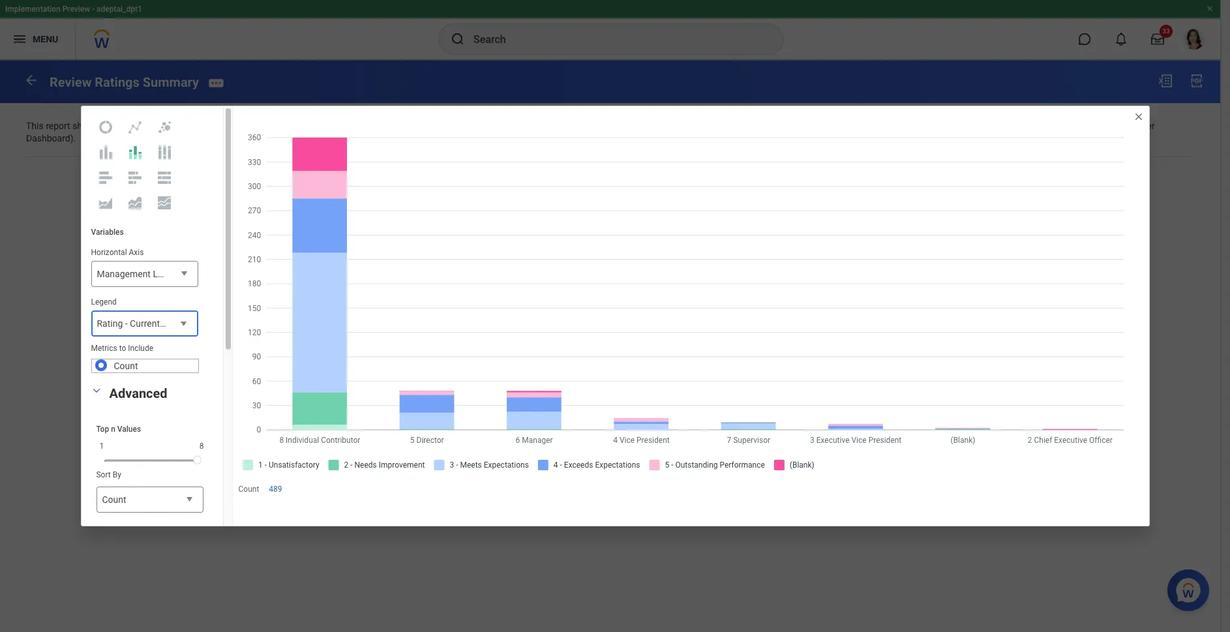 Task type: locate. For each thing, give the bounding box(es) containing it.
0 vertical spatial review
[[50, 74, 92, 90]]

stacked area image
[[127, 195, 143, 211]]

of
[[142, 120, 150, 131]]

on right used
[[1044, 120, 1054, 131]]

include left subordinate
[[854, 120, 883, 131]]

2 on from the left
[[1044, 120, 1054, 131]]

level
[[153, 269, 174, 279]]

values
[[117, 425, 141, 434]]

1 horizontal spatial rating
[[340, 120, 366, 131]]

rating down legend
[[97, 318, 123, 329]]

count
[[114, 361, 138, 371], [238, 485, 259, 494], [102, 495, 126, 505]]

preview
[[62, 5, 90, 14]]

export to excel image
[[1158, 73, 1173, 89]]

count down to
[[114, 361, 138, 371]]

count inside metrics to include group
[[114, 361, 138, 371]]

were
[[217, 120, 236, 131]]

0 vertical spatial include
[[854, 120, 883, 131]]

the left count
[[101, 120, 114, 131]]

rating inside popup button
[[97, 318, 123, 329]]

organizations
[[937, 120, 993, 131]]

2 horizontal spatial the
[[1056, 120, 1069, 131]]

on right (prompts
[[720, 120, 730, 131]]

advanced group
[[86, 383, 213, 632]]

count
[[116, 120, 139, 131]]

0 horizontal spatial the
[[101, 120, 114, 131]]

100% bar image
[[157, 170, 172, 185]]

- left current
[[125, 318, 128, 329]]

supervisory
[[732, 120, 780, 131]]

axis
[[129, 248, 144, 257]]

variables
[[91, 228, 124, 237]]

-
[[92, 5, 95, 14], [125, 318, 128, 329]]

0 horizontal spatial review
[[50, 74, 92, 90]]

0 horizontal spatial rating
[[97, 318, 123, 329]]

stacked column image
[[127, 145, 143, 160]]

sort by
[[96, 470, 121, 480]]

review inside 'this report shows the count of employees that were assigned a given review rating (meets expectations, exceeds expectations etc.) during the last review cycle. (prompts on supervisory organization and include subordinate organizations and is used on the "prompted" manager dashboard).'
[[309, 120, 337, 131]]

ratings
[[95, 74, 139, 90]]

review
[[50, 74, 92, 90], [309, 120, 337, 131]]

1 vertical spatial count
[[238, 485, 259, 494]]

advanced dialog
[[81, 106, 1150, 632]]

1 horizontal spatial -
[[125, 318, 128, 329]]

the right used
[[1056, 120, 1069, 131]]

metrics to include group
[[91, 343, 199, 373]]

previous page image
[[23, 72, 39, 88]]

and right the "organization"
[[836, 120, 851, 131]]

1 horizontal spatial include
[[854, 120, 883, 131]]

review right previous page image
[[50, 74, 92, 90]]

that
[[199, 120, 215, 131]]

include
[[854, 120, 883, 131], [128, 344, 153, 353]]

1 horizontal spatial review
[[309, 120, 337, 131]]

0 horizontal spatial and
[[836, 120, 851, 131]]

0 horizontal spatial -
[[92, 5, 95, 14]]

1 vertical spatial -
[[125, 318, 128, 329]]

during
[[566, 120, 591, 131]]

2 vertical spatial count
[[102, 495, 126, 505]]

clustered bar image
[[98, 170, 113, 185]]

and left is
[[995, 120, 1010, 131]]

dashboard).
[[26, 133, 76, 144]]

- right preview
[[92, 5, 95, 14]]

review right given
[[309, 120, 337, 131]]

count button
[[96, 487, 203, 514]]

1 horizontal spatial on
[[1044, 120, 1054, 131]]

close chart settings image
[[1133, 111, 1144, 122]]

8
[[199, 442, 204, 451]]

advanced
[[109, 386, 167, 401]]

3 the from the left
[[1056, 120, 1069, 131]]

and
[[836, 120, 851, 131], [995, 120, 1010, 131]]

view printable version (pdf) image
[[1189, 73, 1205, 89]]

rating left (meets
[[340, 120, 366, 131]]

close environment banner image
[[1206, 5, 1214, 12]]

normalized
[[162, 318, 209, 329]]

count inside dropdown button
[[102, 495, 126, 505]]

0 vertical spatial count
[[114, 361, 138, 371]]

implementation preview -   adeptai_dpt1
[[5, 5, 142, 14]]

adeptai_dpt1
[[97, 5, 142, 14]]

on
[[720, 120, 730, 131], [1044, 120, 1054, 131]]

1 horizontal spatial and
[[995, 120, 1010, 131]]

1 vertical spatial include
[[128, 344, 153, 353]]

line image
[[127, 119, 143, 135]]

manager
[[1119, 120, 1155, 131]]

1 horizontal spatial the
[[594, 120, 606, 131]]

implementation preview -   adeptai_dpt1 banner
[[0, 0, 1220, 60]]

100% area image
[[157, 195, 172, 211]]

the left last
[[594, 120, 606, 131]]

489 button
[[269, 484, 284, 494]]

count left 489
[[238, 485, 259, 494]]

report
[[46, 120, 70, 131]]

include right to
[[128, 344, 153, 353]]

n
[[111, 425, 115, 434]]

this report shows the count of employees that were assigned a given review rating (meets expectations, exceeds expectations etc.) during the last review cycle. (prompts on supervisory organization and include subordinate organizations and is used on the "prompted" manager dashboard).
[[26, 120, 1157, 144]]

chevron down image
[[88, 386, 104, 395]]

0 horizontal spatial include
[[128, 344, 153, 353]]

1 vertical spatial review
[[309, 120, 337, 131]]

0 vertical spatial -
[[92, 5, 95, 14]]

rating
[[340, 120, 366, 131], [97, 318, 123, 329]]

count down by
[[102, 495, 126, 505]]

current
[[130, 318, 160, 329]]

0 horizontal spatial on
[[720, 120, 730, 131]]

- inside banner
[[92, 5, 95, 14]]

the
[[101, 120, 114, 131], [594, 120, 606, 131], [1056, 120, 1069, 131]]

(meets
[[368, 120, 396, 131]]

1 vertical spatial rating
[[97, 318, 123, 329]]

this
[[26, 120, 43, 131]]

1 and from the left
[[836, 120, 851, 131]]

0 vertical spatial rating
[[340, 120, 366, 131]]

exceeds
[[455, 120, 488, 131]]



Task type: describe. For each thing, give the bounding box(es) containing it.
employees
[[152, 120, 196, 131]]

etc.)
[[545, 120, 563, 131]]

sort by group
[[96, 470, 203, 514]]

management level
[[97, 269, 174, 279]]

top
[[96, 425, 109, 434]]

rating inside 'this report shows the count of employees that were assigned a given review rating (meets expectations, exceeds expectations etc.) during the last review cycle. (prompts on supervisory organization and include subordinate organizations and is used on the "prompted" manager dashboard).'
[[340, 120, 366, 131]]

horizontal
[[91, 248, 127, 257]]

rating - current normalized button
[[91, 311, 209, 338]]

(prompts
[[680, 120, 718, 131]]

horizontal axis
[[91, 248, 144, 257]]

to
[[119, 344, 126, 353]]

"prompted"
[[1071, 120, 1116, 131]]

implementation
[[5, 5, 60, 14]]

used
[[1022, 120, 1041, 131]]

horizontal axis group
[[91, 247, 198, 288]]

review ratings summary
[[50, 74, 199, 90]]

overlaid area image
[[98, 195, 113, 211]]

rating - current normalized
[[97, 318, 209, 329]]

top n values
[[96, 425, 141, 434]]

1 the from the left
[[101, 120, 114, 131]]

management
[[97, 269, 151, 279]]

notifications large image
[[1115, 33, 1128, 46]]

assigned
[[239, 120, 275, 131]]

sort
[[96, 470, 111, 480]]

1 on from the left
[[720, 120, 730, 131]]

expectations,
[[399, 120, 453, 131]]

489
[[269, 485, 282, 494]]

review ratings summary link
[[50, 74, 199, 90]]

donut image
[[98, 119, 113, 135]]

advanced button
[[109, 386, 167, 401]]

review ratings summary main content
[[0, 60, 1220, 188]]

metrics to include
[[91, 344, 153, 353]]

search image
[[450, 31, 466, 47]]

metrics
[[91, 344, 117, 353]]

expectations
[[491, 120, 543, 131]]

a
[[278, 120, 283, 131]]

shows
[[72, 120, 99, 131]]

cycle.
[[654, 120, 677, 131]]

by
[[113, 470, 121, 480]]

clustered column image
[[98, 145, 113, 160]]

review
[[626, 120, 652, 131]]

variables group
[[81, 217, 209, 383]]

last
[[609, 120, 624, 131]]

given
[[285, 120, 306, 131]]

legend group
[[91, 297, 209, 338]]

summary
[[143, 74, 199, 90]]

organization
[[782, 120, 834, 131]]

stacked bar image
[[127, 170, 143, 185]]

1
[[99, 442, 104, 451]]

bubble image
[[157, 119, 172, 135]]

top n values group
[[96, 424, 207, 467]]

- inside popup button
[[125, 318, 128, 329]]

is
[[1012, 120, 1019, 131]]

inbox large image
[[1151, 33, 1164, 46]]

2 and from the left
[[995, 120, 1010, 131]]

include inside group
[[128, 344, 153, 353]]

include inside 'this report shows the count of employees that were assigned a given review rating (meets expectations, exceeds expectations etc.) during the last review cycle. (prompts on supervisory organization and include subordinate organizations and is used on the "prompted" manager dashboard).'
[[854, 120, 883, 131]]

2 the from the left
[[594, 120, 606, 131]]

subordinate
[[885, 120, 934, 131]]

legend
[[91, 297, 117, 307]]

management level button
[[91, 261, 198, 288]]

profile logan mcneil element
[[1176, 25, 1213, 53]]

100% column image
[[157, 145, 172, 160]]



Task type: vqa. For each thing, say whether or not it's contained in the screenshot.
(no for Sunday
no



